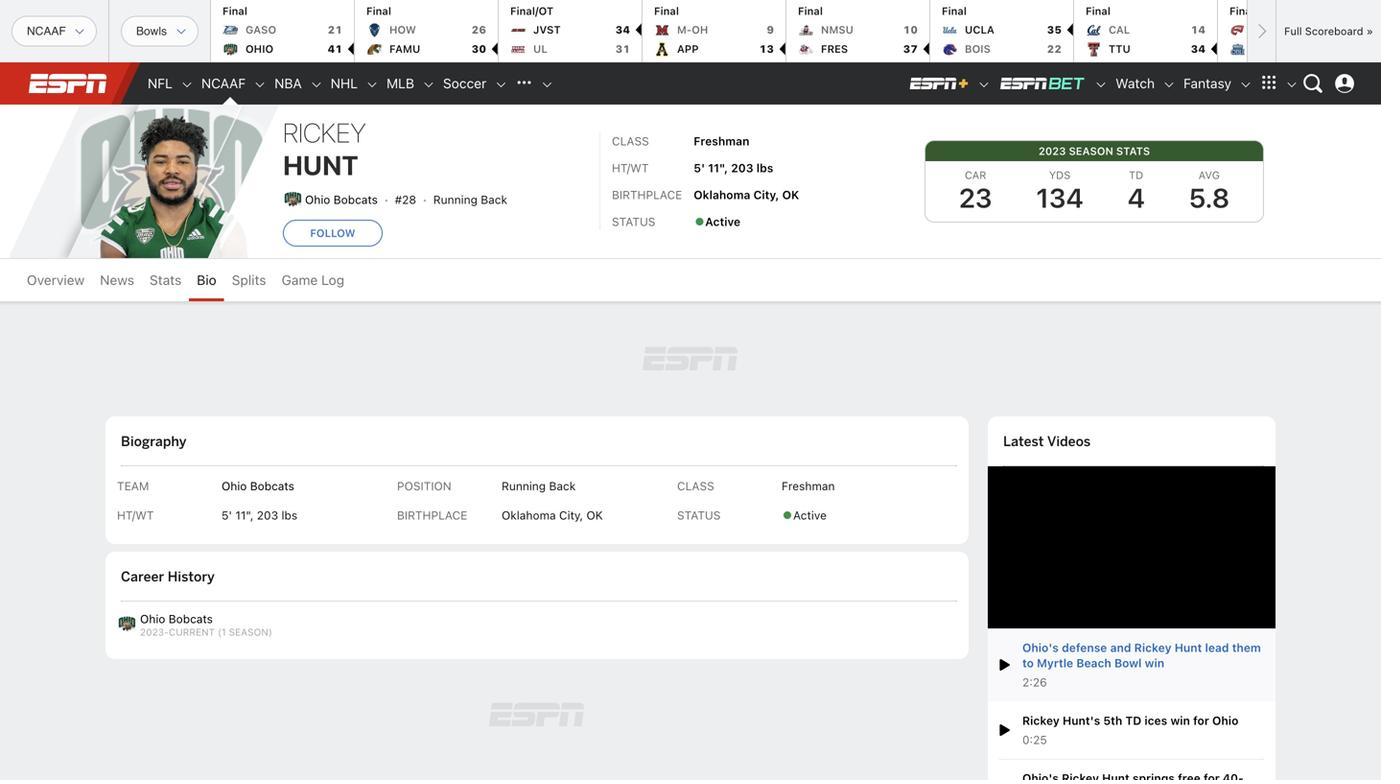 Task type: locate. For each thing, give the bounding box(es) containing it.
final for ucla
[[942, 5, 967, 17]]

final for m-oh
[[654, 5, 679, 17]]

splits
[[232, 272, 266, 288]]

watch link
[[1108, 62, 1163, 105]]

rickey
[[283, 117, 366, 148], [1135, 641, 1172, 654], [1023, 714, 1060, 727]]

0 vertical spatial win
[[1145, 656, 1165, 669]]

1 horizontal spatial running
[[502, 479, 546, 493]]

hunt left lead
[[1175, 641, 1203, 654]]

1 vertical spatial birthplace
[[397, 509, 468, 522]]

0 vertical spatial 5' 11", 203 lbs
[[694, 161, 774, 175]]

0 horizontal spatial 11",
[[235, 509, 254, 522]]

1 vertical spatial city,
[[559, 509, 584, 522]]

0 vertical spatial active
[[706, 215, 741, 228]]

1 horizontal spatial ohio bobcats
[[305, 193, 378, 206]]

final up "gaso"
[[223, 5, 247, 17]]

1 vertical spatial rickey
[[1135, 641, 1172, 654]]

0 vertical spatial rickey
[[283, 117, 366, 148]]

ohio bobcats image up follow button
[[283, 189, 302, 208]]

videos
[[1048, 433, 1091, 450]]

ncaaf
[[201, 75, 246, 91]]

3 final from the left
[[654, 5, 679, 17]]

ohio bobcats link inside main content
[[222, 479, 295, 493]]

1 vertical spatial oklahoma
[[502, 509, 556, 522]]

video player region
[[988, 466, 1276, 628]]

ohio
[[305, 193, 330, 206], [222, 479, 247, 493], [140, 612, 165, 626], [1213, 714, 1239, 727]]

final for how
[[367, 5, 391, 17]]

win left for
[[1171, 714, 1191, 727]]

class
[[612, 134, 649, 148], [677, 479, 715, 493]]

win right the bowl
[[1145, 656, 1165, 669]]

35
[[1047, 24, 1062, 36]]

avg
[[1199, 169, 1220, 181]]

lbs
[[757, 161, 774, 175], [282, 509, 298, 522]]

31
[[616, 43, 630, 55]]

td up "4"
[[1129, 169, 1144, 181]]

full
[[1285, 25, 1303, 37]]

ohio bobcats image inside main content
[[117, 613, 136, 633]]

23
[[960, 182, 993, 213]]

td
[[1129, 169, 1144, 181], [1126, 714, 1142, 727]]

6 final from the left
[[1086, 5, 1111, 17]]

career history
[[121, 568, 215, 585]]

0 horizontal spatial ok
[[587, 509, 603, 522]]

1 final/ot from the left
[[510, 5, 554, 17]]

city,
[[754, 188, 780, 201], [559, 509, 584, 522]]

nfl image
[[180, 78, 194, 91]]

running
[[433, 193, 478, 206], [502, 479, 546, 493]]

0 vertical spatial td
[[1129, 169, 1144, 181]]

ohio's defense and rickey hunt lead them to myrtle beach bowl win 2:26
[[1023, 641, 1262, 689]]

espn bet image down 22
[[999, 76, 1087, 91]]

2 vertical spatial bobcats
[[169, 612, 213, 626]]

how
[[390, 24, 416, 36]]

1 horizontal spatial 11",
[[708, 161, 728, 175]]

mlb
[[387, 75, 414, 91]]

0 vertical spatial ohio bobcats link
[[305, 193, 378, 206]]

espn bet image
[[999, 76, 1087, 91], [1095, 78, 1108, 91]]

nfl
[[148, 75, 173, 91]]

0 vertical spatial running back
[[433, 193, 508, 206]]

0 horizontal spatial oklahoma city, ok
[[502, 509, 603, 522]]

0 horizontal spatial ohio bobcats
[[222, 479, 295, 493]]

0 horizontal spatial ohio bobcats image
[[117, 613, 136, 633]]

1 horizontal spatial espn bet image
[[1095, 78, 1108, 91]]

avg 5.8
[[1190, 169, 1230, 213]]

2 vertical spatial rickey
[[1023, 714, 1060, 727]]

1 vertical spatial ohio bobcats
[[222, 479, 295, 493]]

ohio bobcats inside main content
[[222, 479, 295, 493]]

final up how
[[367, 5, 391, 17]]

34 up 31
[[616, 24, 630, 36]]

watch
[[1116, 75, 1155, 91]]

0 vertical spatial birthplace
[[612, 188, 683, 201]]

0 horizontal spatial back
[[481, 193, 508, 206]]

espn bet image left watch
[[1095, 78, 1108, 91]]

0 horizontal spatial bobcats
[[169, 612, 213, 626]]

0 horizontal spatial running
[[433, 193, 478, 206]]

0 vertical spatial status
[[612, 215, 656, 228]]

final
[[223, 5, 247, 17], [367, 5, 391, 17], [654, 5, 679, 17], [798, 5, 823, 17], [942, 5, 967, 17], [1086, 5, 1111, 17]]

5.8
[[1190, 182, 1230, 213]]

0 horizontal spatial class
[[612, 134, 649, 148]]

0 horizontal spatial rickey
[[283, 117, 366, 148]]

for
[[1194, 714, 1210, 727]]

rickey inside rickey hunt's 5th td ices win for ohio 0:25
[[1023, 714, 1060, 727]]

rickey down nba image
[[283, 117, 366, 148]]

espn+ image
[[909, 76, 970, 91]]

win
[[1145, 656, 1165, 669], [1171, 714, 1191, 727]]

0 vertical spatial ohio bobcats image
[[283, 189, 302, 208]]

1 horizontal spatial rickey
[[1023, 714, 1060, 727]]

13
[[760, 43, 774, 55]]

1 vertical spatial 5'
[[222, 509, 232, 522]]

1 vertical spatial status
[[677, 509, 721, 522]]

ohio bobcats image left the 2023-
[[117, 613, 136, 633]]

team
[[117, 479, 149, 493]]

1 vertical spatial win
[[1171, 714, 1191, 727]]

34 down 14
[[1191, 43, 1206, 55]]

rushing touchdowns element
[[1106, 169, 1167, 181]]

ok inside main content
[[587, 509, 603, 522]]

1 vertical spatial running
[[502, 479, 546, 493]]

1 vertical spatial class
[[677, 479, 715, 493]]

0 horizontal spatial active
[[706, 215, 741, 228]]

ohio bobcats image
[[283, 189, 302, 208], [117, 613, 136, 633]]

1 vertical spatial lbs
[[282, 509, 298, 522]]

final/ot up jvst
[[510, 5, 554, 17]]

1 horizontal spatial oklahoma city, ok
[[694, 188, 800, 201]]

1 horizontal spatial oklahoma
[[694, 188, 751, 201]]

0 vertical spatial lbs
[[757, 161, 774, 175]]

m-oh
[[677, 24, 709, 36]]

car 23
[[960, 169, 993, 213]]

5' 11", 203 lbs inside main content
[[222, 509, 298, 522]]

ohio bobcats for ohio bobcats link within the main content
[[222, 479, 295, 493]]

final up m-
[[654, 5, 679, 17]]

0 horizontal spatial hunt
[[283, 149, 358, 181]]

1 horizontal spatial ohio bobcats image
[[283, 189, 302, 208]]

4 final from the left
[[798, 5, 823, 17]]

app
[[677, 43, 699, 55]]

1 vertical spatial back
[[549, 479, 576, 493]]

1 vertical spatial ok
[[587, 509, 603, 522]]

0 vertical spatial ht/wt
[[612, 161, 649, 175]]

td 4
[[1128, 169, 1145, 213]]

0 horizontal spatial 5'
[[222, 509, 232, 522]]

ohio bobcats 2023-current (1 season)
[[140, 612, 272, 638]]

0 vertical spatial freshman
[[694, 134, 750, 148]]

nfl link
[[140, 62, 180, 105]]

hunt
[[283, 149, 358, 181], [1175, 641, 1203, 654]]

0 horizontal spatial status
[[612, 215, 656, 228]]

final up ucla on the top right
[[942, 5, 967, 17]]

0 horizontal spatial ht/wt
[[117, 509, 154, 522]]

final for nmsu
[[798, 5, 823, 17]]

rickey inside ohio's defense and rickey hunt lead them to myrtle beach bowl win 2:26
[[1135, 641, 1172, 654]]

ohio bobcats for rightmost ohio bobcats link
[[305, 193, 378, 206]]

2 final from the left
[[367, 5, 391, 17]]

lbs inside main content
[[282, 509, 298, 522]]

beach
[[1077, 656, 1112, 669]]

0 vertical spatial bobcats
[[334, 193, 378, 206]]

latest
[[1004, 433, 1044, 450]]

ucla
[[965, 24, 995, 36]]

0 vertical spatial hunt
[[283, 149, 358, 181]]

nmsu
[[821, 24, 854, 36]]

1 horizontal spatial hunt
[[1175, 641, 1203, 654]]

1 vertical spatial ohio bobcats link
[[222, 479, 295, 493]]

soccer image
[[494, 78, 508, 91]]

oklahoma
[[694, 188, 751, 201], [502, 509, 556, 522]]

back
[[481, 193, 508, 206], [549, 479, 576, 493]]

1 horizontal spatial 5' 11", 203 lbs
[[694, 161, 774, 175]]

1 vertical spatial td
[[1126, 714, 1142, 727]]

1 horizontal spatial 203
[[731, 161, 754, 175]]

1 vertical spatial oklahoma city, ok
[[502, 509, 603, 522]]

hunt's
[[1063, 714, 1101, 727]]

5 final from the left
[[942, 5, 967, 17]]

status inside main content
[[677, 509, 721, 522]]

0 horizontal spatial 5' 11", 203 lbs
[[222, 509, 298, 522]]

rickey up 0:25
[[1023, 714, 1060, 727]]

oklahoma inside main content
[[502, 509, 556, 522]]

0 vertical spatial 5'
[[694, 161, 705, 175]]

hunt inside rickey hunt
[[283, 149, 358, 181]]

news link
[[92, 259, 142, 301]]

final/ot up fantasy icon
[[1230, 5, 1273, 17]]

cal
[[1109, 24, 1131, 36]]

position
[[397, 479, 452, 493]]

0 horizontal spatial win
[[1145, 656, 1165, 669]]

134
[[1037, 182, 1084, 213]]

0 horizontal spatial final/ot
[[510, 5, 554, 17]]

1 vertical spatial active
[[794, 509, 827, 522]]

1 final from the left
[[223, 5, 247, 17]]

1 horizontal spatial city,
[[754, 188, 780, 201]]

1 horizontal spatial freshman
[[782, 479, 835, 493]]

bowl
[[1115, 656, 1142, 669]]

1 horizontal spatial birthplace
[[612, 188, 683, 201]]

0 horizontal spatial oklahoma
[[502, 509, 556, 522]]

1 vertical spatial hunt
[[1175, 641, 1203, 654]]

main content
[[106, 416, 969, 780]]

td right 5th
[[1126, 714, 1142, 727]]

1 horizontal spatial 34
[[1191, 43, 1206, 55]]

active
[[706, 215, 741, 228], [794, 509, 827, 522]]

1 horizontal spatial final/ot
[[1230, 5, 1273, 17]]

final up cal
[[1086, 5, 1111, 17]]

0 horizontal spatial ohio bobcats link
[[222, 479, 295, 493]]

rushing yards element
[[1015, 169, 1106, 181]]

34
[[616, 24, 630, 36], [1191, 43, 1206, 55]]

2 horizontal spatial rickey
[[1135, 641, 1172, 654]]

ohio bobcats link
[[305, 193, 378, 206], [222, 479, 295, 493]]

overview link
[[19, 259, 92, 301]]

freshman inside main content
[[782, 479, 835, 493]]

21
[[328, 24, 343, 36]]

1 horizontal spatial status
[[677, 509, 721, 522]]

0 horizontal spatial 34
[[616, 24, 630, 36]]

0 vertical spatial 34
[[616, 24, 630, 36]]

espn plus image
[[978, 78, 991, 91]]

rickey up the bowl
[[1135, 641, 1172, 654]]

game
[[282, 272, 318, 288]]

1 vertical spatial ohio bobcats image
[[117, 613, 136, 633]]

ok
[[783, 188, 800, 201], [587, 509, 603, 522]]

1 vertical spatial ht/wt
[[117, 509, 154, 522]]

5' 11", 203 lbs
[[694, 161, 774, 175], [222, 509, 298, 522]]

splits link
[[224, 259, 274, 301]]

203
[[731, 161, 754, 175], [257, 509, 278, 522]]

td inside rickey hunt's 5th td ices win for ohio 0:25
[[1126, 714, 1142, 727]]

0 horizontal spatial 203
[[257, 509, 278, 522]]

final up nmsu
[[798, 5, 823, 17]]

1 horizontal spatial bobcats
[[250, 479, 295, 493]]

34 for jvst
[[616, 24, 630, 36]]

5'
[[694, 161, 705, 175], [222, 509, 232, 522]]

soccer link
[[436, 62, 494, 105]]

ohio bobcats image
[[67, 81, 278, 292]]

hunt inside ohio's defense and rickey hunt lead them to myrtle beach bowl win 2:26
[[1175, 641, 1203, 654]]

ohio's
[[1023, 641, 1059, 654]]

0 horizontal spatial city,
[[559, 509, 584, 522]]

1 horizontal spatial back
[[549, 479, 576, 493]]

and
[[1111, 641, 1132, 654]]

1 vertical spatial freshman
[[782, 479, 835, 493]]

hunt up follow
[[283, 149, 358, 181]]

0 vertical spatial back
[[481, 193, 508, 206]]

ohio bobcats
[[305, 193, 378, 206], [222, 479, 295, 493]]

37
[[903, 43, 918, 55]]

birthplace
[[612, 188, 683, 201], [397, 509, 468, 522]]

game log
[[282, 272, 345, 288]]

season
[[1069, 145, 1114, 157]]

nhl link
[[323, 62, 366, 105]]

yds
[[1050, 169, 1071, 181]]

espn more sports home page image
[[510, 69, 539, 98]]

game log link
[[274, 259, 352, 301]]

ul
[[533, 43, 548, 55]]

bobcats
[[334, 193, 378, 206], [250, 479, 295, 493], [169, 612, 213, 626]]

1 vertical spatial 34
[[1191, 43, 1206, 55]]

1 vertical spatial 5' 11", 203 lbs
[[222, 509, 298, 522]]



Task type: vqa. For each thing, say whether or not it's contained in the screenshot.


Task type: describe. For each thing, give the bounding box(es) containing it.
oklahoma city, ok inside main content
[[502, 509, 603, 522]]

1 horizontal spatial ht/wt
[[612, 161, 649, 175]]

rickey hunt's 5th td ices win for ohio 0:25
[[1023, 714, 1239, 746]]

overview
[[27, 272, 85, 288]]

rickey for hunt
[[283, 117, 366, 148]]

0 vertical spatial class
[[612, 134, 649, 148]]

full scoreboard »
[[1285, 25, 1374, 37]]

rushing attempts element
[[937, 169, 1015, 181]]

history
[[168, 568, 215, 585]]

more espn image
[[1286, 78, 1299, 91]]

defense
[[1062, 641, 1108, 654]]

41
[[328, 43, 343, 55]]

stats
[[1117, 145, 1151, 157]]

soccer
[[443, 75, 487, 91]]

0 horizontal spatial espn bet image
[[999, 76, 1087, 91]]

watch image
[[1163, 78, 1176, 91]]

5' inside main content
[[222, 509, 232, 522]]

9
[[767, 24, 774, 36]]

203 inside main content
[[257, 509, 278, 522]]

full scoreboard » link
[[1276, 0, 1382, 62]]

0 horizontal spatial freshman
[[694, 134, 750, 148]]

4
[[1128, 182, 1145, 213]]

2:26
[[1023, 675, 1048, 689]]

win inside ohio's defense and rickey hunt lead them to myrtle beach bowl win 2:26
[[1145, 656, 1165, 669]]

fantasy link
[[1176, 62, 1240, 105]]

2 horizontal spatial bobcats
[[334, 193, 378, 206]]

fantasy image
[[1240, 78, 1253, 91]]

ohio inside ohio bobcats 2023-current (1 season)
[[140, 612, 165, 626]]

1 horizontal spatial 5'
[[694, 161, 705, 175]]

2023-
[[140, 627, 169, 638]]

rickey hunt
[[283, 117, 366, 181]]

global navigation element
[[19, 62, 1363, 105]]

ohio bobcats image for #28
[[283, 189, 302, 208]]

log
[[322, 272, 345, 288]]

ncaaf image
[[253, 78, 267, 91]]

follow button
[[283, 220, 383, 247]]

22
[[1047, 43, 1062, 55]]

jvst
[[533, 24, 561, 36]]

yards per rush attempt element
[[1167, 169, 1252, 181]]

10
[[903, 24, 918, 36]]

0 vertical spatial oklahoma city, ok
[[694, 188, 800, 201]]

scoreboard
[[1306, 25, 1364, 37]]

mlb image
[[422, 78, 436, 91]]

bio
[[197, 272, 217, 288]]

#28
[[395, 193, 417, 206]]

ohio bobcats image for 2023-current (1 season)
[[117, 613, 136, 633]]

follow
[[310, 227, 356, 239]]

26
[[472, 24, 486, 36]]

bois
[[965, 43, 991, 55]]

career
[[121, 568, 164, 585]]

mlb link
[[379, 62, 422, 105]]

ohio
[[246, 43, 274, 55]]

more espn image
[[1255, 69, 1284, 98]]

season)
[[229, 627, 272, 638]]

stats link
[[142, 259, 189, 301]]

nhl
[[331, 75, 358, 91]]

oh
[[692, 24, 709, 36]]

0:25
[[1023, 733, 1048, 746]]

5th
[[1104, 714, 1123, 727]]

30
[[472, 43, 486, 55]]

2023 season stats
[[1039, 145, 1151, 157]]

(1
[[218, 627, 226, 638]]

lead
[[1206, 641, 1230, 654]]

current
[[169, 627, 215, 638]]

nhl image
[[366, 78, 379, 91]]

win inside rickey hunt's 5th td ices win for ohio 0:25
[[1171, 714, 1191, 727]]

0 vertical spatial 11",
[[708, 161, 728, 175]]

0 vertical spatial oklahoma
[[694, 188, 751, 201]]

nba link
[[267, 62, 310, 105]]

main content containing biography
[[106, 416, 969, 780]]

ohio inside rickey hunt's 5th td ices win for ohio 0:25
[[1213, 714, 1239, 727]]

1 vertical spatial 11",
[[235, 509, 254, 522]]

1 horizontal spatial ohio bobcats link
[[305, 193, 378, 206]]

1 horizontal spatial lbs
[[757, 161, 774, 175]]

yds 134
[[1037, 169, 1084, 213]]

more sports image
[[540, 78, 554, 91]]

latest videos section
[[988, 416, 1276, 780]]

2023
[[1039, 145, 1066, 157]]

latest videos
[[1004, 433, 1091, 450]]

14
[[1191, 24, 1206, 36]]

ttu
[[1109, 43, 1131, 55]]

2 final/ot from the left
[[1230, 5, 1273, 17]]

ncaaf link
[[194, 62, 253, 105]]

0 vertical spatial city,
[[754, 188, 780, 201]]

fantasy
[[1184, 75, 1232, 91]]

active inside main content
[[794, 509, 827, 522]]

td inside td 4
[[1129, 169, 1144, 181]]

city, inside main content
[[559, 509, 584, 522]]

famu
[[390, 43, 421, 55]]

bobcats inside ohio bobcats 2023-current (1 season)
[[169, 612, 213, 626]]

car
[[965, 169, 987, 181]]

m-
[[677, 24, 692, 36]]

fres
[[821, 43, 848, 55]]

final for cal
[[1086, 5, 1111, 17]]

news
[[100, 272, 134, 288]]

1 horizontal spatial class
[[677, 479, 715, 493]]

gaso
[[246, 24, 276, 36]]

biography
[[121, 433, 187, 450]]

rickey for hunt's
[[1023, 714, 1060, 727]]

running inside main content
[[502, 479, 546, 493]]

0 vertical spatial ok
[[783, 188, 800, 201]]

0 vertical spatial running
[[433, 193, 478, 206]]

34 for ttu
[[1191, 43, 1206, 55]]

1 vertical spatial running back
[[502, 479, 576, 493]]

rickey hunt image
[[67, 105, 278, 258]]

nba image
[[310, 78, 323, 91]]

0 horizontal spatial birthplace
[[397, 509, 468, 522]]

them
[[1233, 641, 1262, 654]]

profile management image
[[1336, 74, 1355, 93]]

»
[[1367, 25, 1374, 37]]

stats
[[150, 272, 182, 288]]

final for gaso
[[223, 5, 247, 17]]



